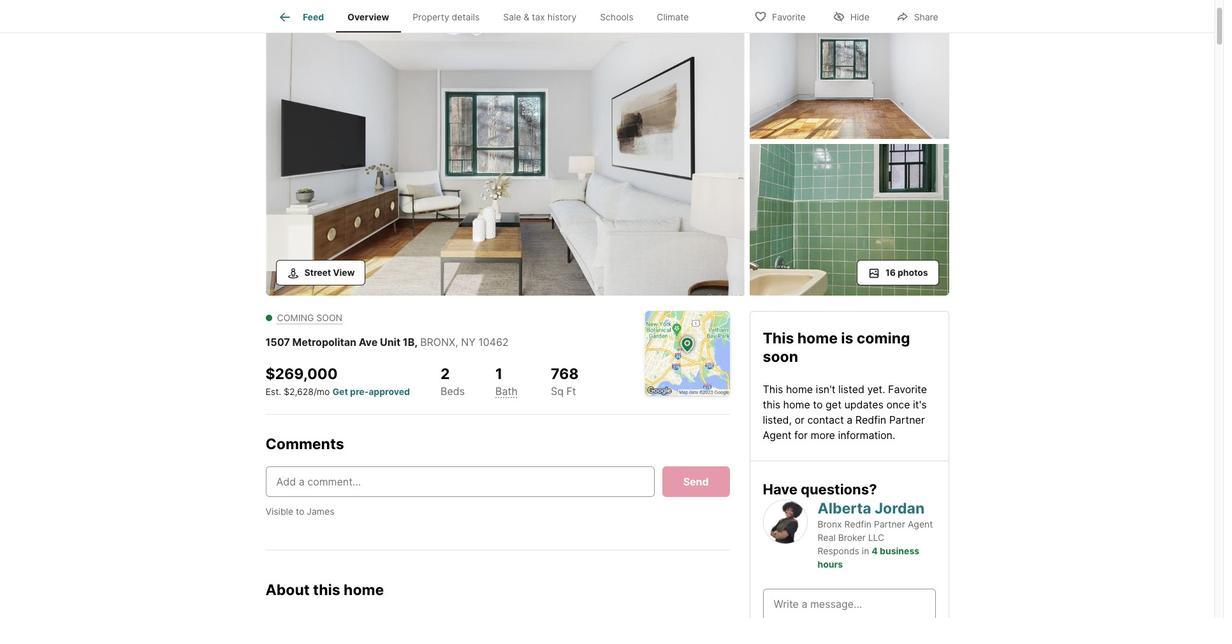 Task type: locate. For each thing, give the bounding box(es) containing it.
or
[[795, 414, 805, 426]]

about
[[266, 581, 310, 599]]

sq
[[551, 385, 564, 398]]

view
[[333, 267, 355, 278]]

this inside this home isn't listed yet. favorite this home to get updates once it's listed, or contact a redfin
[[763, 398, 781, 411]]

street
[[305, 267, 331, 278]]

1 this from the top
[[763, 330, 794, 348]]

it's
[[913, 398, 927, 411]]

soon
[[317, 312, 343, 323]]

0 vertical spatial this
[[763, 330, 794, 348]]

agent
[[763, 429, 792, 442], [908, 519, 933, 530]]

0 vertical spatial to
[[813, 398, 823, 411]]

/mo
[[314, 386, 330, 397]]

questions?
[[801, 481, 877, 498]]

1 bath
[[496, 365, 518, 398]]

1507
[[266, 336, 290, 349]]

this inside this home is coming soon
[[763, 330, 794, 348]]

listed,
[[763, 414, 792, 426]]

hide button
[[822, 3, 881, 29]]

redfin up broker
[[845, 519, 872, 530]]

this for this home is coming soon
[[763, 330, 794, 348]]

, left bronx
[[415, 336, 418, 349]]

favorite
[[772, 11, 806, 22], [888, 383, 927, 396]]

this inside this home isn't listed yet. favorite this home to get updates once it's listed, or contact a redfin
[[763, 383, 783, 396]]

this up listed,
[[763, 383, 783, 396]]

ave
[[359, 336, 378, 349]]

0 horizontal spatial favorite
[[772, 11, 806, 22]]

0 vertical spatial this
[[763, 398, 781, 411]]

to left james
[[296, 506, 304, 517]]

0 vertical spatial agent
[[763, 429, 792, 442]]

0 horizontal spatial ,
[[415, 336, 418, 349]]

this right about
[[313, 581, 340, 599]]

redfin up information.
[[856, 414, 887, 426]]

map entry image
[[645, 311, 730, 396]]

2 , from the left
[[456, 336, 458, 349]]

0 vertical spatial partner
[[889, 414, 925, 426]]

have questions?
[[763, 481, 877, 498]]

0 vertical spatial favorite
[[772, 11, 806, 22]]

to
[[813, 398, 823, 411], [296, 506, 304, 517]]

get
[[333, 386, 348, 397]]

0 horizontal spatial to
[[296, 506, 304, 517]]

1 horizontal spatial agent
[[908, 519, 933, 530]]

send button
[[662, 466, 730, 497]]

this
[[763, 398, 781, 411], [313, 581, 340, 599]]

1 vertical spatial this
[[763, 383, 783, 396]]

partner down once
[[889, 414, 925, 426]]

1 horizontal spatial favorite
[[888, 383, 927, 396]]

alberta jordan link
[[818, 500, 925, 518]]

Write a message... text field
[[774, 597, 925, 619]]

climate
[[657, 12, 689, 22]]

jordan
[[875, 500, 925, 518]]

1 vertical spatial redfin
[[845, 519, 872, 530]]

1507 metropolitan ave unit 1b, bronx, ny 10462 image
[[266, 0, 745, 296], [750, 0, 949, 139], [750, 144, 949, 296]]

this up listed,
[[763, 398, 781, 411]]

partner up llc
[[874, 519, 906, 530]]

isn't
[[816, 383, 836, 396]]

bronx
[[420, 336, 456, 349]]

redfin
[[856, 414, 887, 426], [845, 519, 872, 530]]

1 vertical spatial partner
[[874, 519, 906, 530]]

coming
[[277, 312, 314, 323]]

1 vertical spatial agent
[[908, 519, 933, 530]]

information.
[[838, 429, 896, 442]]

favorite left the hide button at the top right of the page
[[772, 11, 806, 22]]

sale & tax history tab
[[492, 2, 588, 33]]

broker
[[838, 533, 866, 543]]

1 horizontal spatial ,
[[456, 336, 458, 349]]

favorite inside this home isn't listed yet. favorite this home to get updates once it's listed, or contact a redfin
[[888, 383, 927, 396]]

updates
[[845, 398, 884, 411]]

visible
[[266, 506, 293, 517]]

4
[[872, 546, 878, 557]]

,
[[415, 336, 418, 349], [456, 336, 458, 349]]

yet.
[[868, 383, 886, 396]]

2 beds
[[441, 365, 465, 398]]

2
[[441, 365, 450, 383]]

this up 'soon'
[[763, 330, 794, 348]]

coming
[[857, 330, 910, 348]]

agent down jordan
[[908, 519, 933, 530]]

overview
[[348, 12, 389, 22]]

1507 metropolitan ave unit 1b , bronx , ny 10462
[[266, 336, 509, 349]]

0 horizontal spatial this
[[313, 581, 340, 599]]

this
[[763, 330, 794, 348], [763, 383, 783, 396]]

est.
[[266, 386, 281, 397]]

responds in
[[818, 546, 869, 557]]

partner
[[889, 414, 925, 426], [874, 519, 906, 530]]

1 horizontal spatial to
[[813, 398, 823, 411]]

schools tab
[[588, 2, 645, 33]]

agent inside alberta jordan bronx redfin partner agent real broker llc
[[908, 519, 933, 530]]

ft
[[567, 385, 576, 398]]

, left ny
[[456, 336, 458, 349]]

2 this from the top
[[763, 383, 783, 396]]

1 horizontal spatial this
[[763, 398, 781, 411]]

0 horizontal spatial agent
[[763, 429, 792, 442]]

bath link
[[496, 385, 518, 398]]

to left get
[[813, 398, 823, 411]]

photos
[[898, 267, 928, 278]]

favorite up once
[[888, 383, 927, 396]]

0 vertical spatial redfin
[[856, 414, 887, 426]]

$269,000
[[266, 365, 338, 383]]

1 vertical spatial favorite
[[888, 383, 927, 396]]

home
[[798, 330, 838, 348], [786, 383, 813, 396], [784, 398, 810, 411], [344, 581, 384, 599]]

partner inside alberta jordan bronx redfin partner agent real broker llc
[[874, 519, 906, 530]]

coming soon link
[[277, 312, 343, 323]]

sale & tax history
[[503, 12, 577, 22]]

10462
[[479, 336, 509, 349]]

agent down listed,
[[763, 429, 792, 442]]

1 , from the left
[[415, 336, 418, 349]]

tab list
[[266, 0, 711, 33]]

bath
[[496, 385, 518, 398]]

contact
[[808, 414, 844, 426]]

share
[[914, 11, 938, 22]]

tab list containing feed
[[266, 0, 711, 33]]



Task type: describe. For each thing, give the bounding box(es) containing it.
$269,000 est. $2,628 /mo get pre-approved
[[266, 365, 410, 397]]

agent inside partner agent for more information.
[[763, 429, 792, 442]]

a
[[847, 414, 853, 426]]

this home isn't listed yet. favorite this home to get updates once it's listed, or contact a redfin
[[763, 383, 927, 426]]

share button
[[886, 3, 949, 29]]

have
[[763, 481, 798, 498]]

street view button
[[276, 260, 366, 286]]

1 vertical spatial this
[[313, 581, 340, 599]]

16 photos
[[886, 267, 928, 278]]

Add a comment... text field
[[276, 474, 644, 489]]

schools
[[600, 12, 634, 22]]

soon
[[763, 348, 798, 366]]

street view
[[305, 267, 355, 278]]

16 photos button
[[857, 260, 939, 286]]

get pre-approved link
[[333, 386, 410, 397]]

bronx redfin partner agentalberta jordan image
[[763, 500, 808, 544]]

property details
[[413, 12, 480, 22]]

partner inside partner agent for more information.
[[889, 414, 925, 426]]

$2,628
[[284, 386, 314, 397]]

tax
[[532, 12, 545, 22]]

unit
[[380, 336, 401, 349]]

james
[[307, 506, 334, 517]]

1b
[[403, 336, 415, 349]]

alberta
[[818, 500, 872, 518]]

&
[[524, 12, 530, 22]]

climate tab
[[645, 2, 701, 33]]

visible to james
[[266, 506, 334, 517]]

in
[[862, 546, 869, 557]]

partner agent for more information.
[[763, 414, 925, 442]]

responds
[[818, 546, 860, 557]]

send
[[683, 475, 709, 488]]

overview tab
[[336, 2, 401, 33]]

hide
[[850, 11, 870, 22]]

for
[[795, 429, 808, 442]]

property
[[413, 12, 449, 22]]

redfin inside alberta jordan bronx redfin partner agent real broker llc
[[845, 519, 872, 530]]

768
[[551, 365, 579, 383]]

favorite button
[[744, 3, 817, 29]]

ny
[[461, 336, 476, 349]]

bronx
[[818, 519, 842, 530]]

sale
[[503, 12, 521, 22]]

hours
[[818, 559, 843, 570]]

to inside this home isn't listed yet. favorite this home to get updates once it's listed, or contact a redfin
[[813, 398, 823, 411]]

feed link
[[277, 10, 324, 25]]

about this home
[[266, 581, 384, 599]]

favorite inside button
[[772, 11, 806, 22]]

beds
[[441, 385, 465, 398]]

this home is coming soon
[[763, 330, 910, 366]]

alberta jordan bronx redfin partner agent real broker llc
[[818, 500, 933, 543]]

business
[[880, 546, 920, 557]]

once
[[887, 398, 910, 411]]

property details tab
[[401, 2, 492, 33]]

metropolitan
[[292, 336, 357, 349]]

1
[[496, 365, 503, 383]]

4 business hours
[[818, 546, 920, 570]]

home inside this home is coming soon
[[798, 330, 838, 348]]

history
[[548, 12, 577, 22]]

coming soon
[[277, 312, 343, 323]]

pre-
[[350, 386, 369, 397]]

16
[[886, 267, 896, 278]]

more
[[811, 429, 835, 442]]

768 sq ft
[[551, 365, 579, 398]]

feed
[[303, 12, 324, 22]]

approved
[[369, 386, 410, 397]]

listed
[[839, 383, 865, 396]]

comments
[[266, 435, 344, 453]]

redfin inside this home isn't listed yet. favorite this home to get updates once it's listed, or contact a redfin
[[856, 414, 887, 426]]

is
[[841, 330, 854, 348]]

real
[[818, 533, 836, 543]]

llc
[[868, 533, 885, 543]]

1 vertical spatial to
[[296, 506, 304, 517]]

details
[[452, 12, 480, 22]]

get
[[826, 398, 842, 411]]

this for this home isn't listed yet. favorite this home to get updates once it's listed, or contact a redfin
[[763, 383, 783, 396]]



Task type: vqa. For each thing, say whether or not it's contained in the screenshot.
the bottommost This
yes



